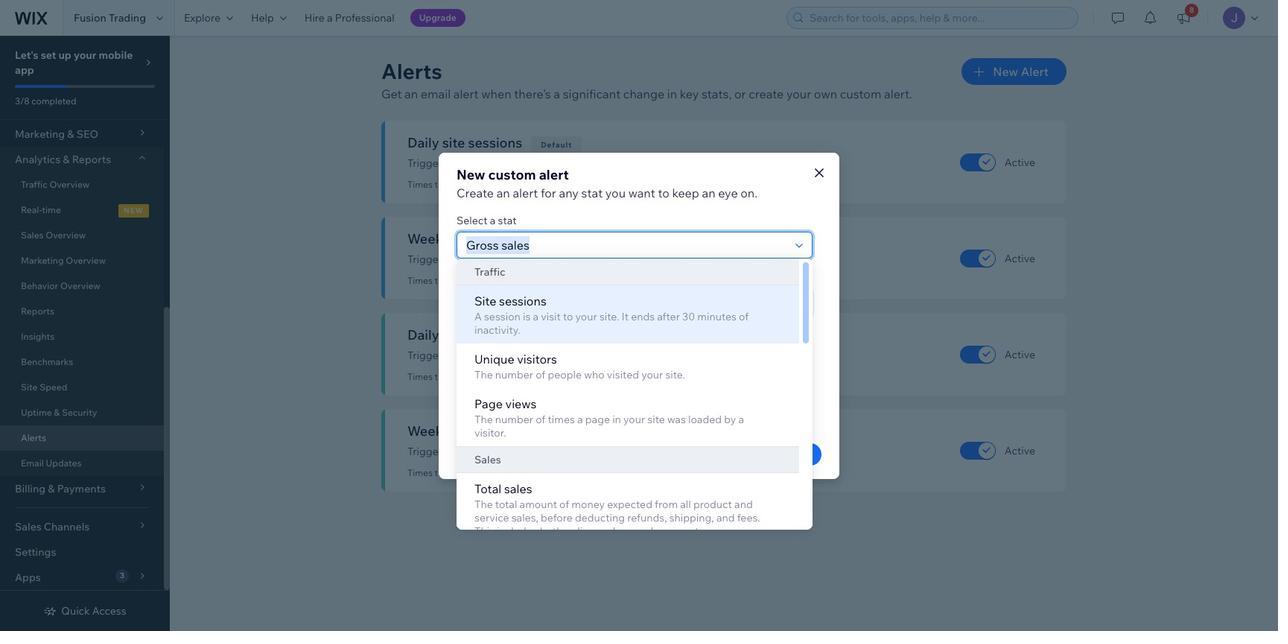 Task type: describe. For each thing, give the bounding box(es) containing it.
a left page
[[577, 413, 583, 426]]

you
[[606, 185, 626, 200]]

sessions. for daily site sessions
[[595, 156, 639, 170]]

get
[[381, 86, 402, 101]]

people
[[548, 368, 582, 381]]

0 horizontal spatial reports
[[21, 305, 54, 317]]

session
[[484, 310, 521, 323]]

amount
[[520, 498, 557, 511]]

significant for daily site sessions
[[447, 156, 498, 170]]

sales option
[[457, 446, 799, 473]]

of inside site sessions a session is a visit to your site. it ends after 30 minutes of inactivity.
[[739, 310, 749, 323]]

stat inside the new custom alert create an alert for any stat you want to keep an eye on.
[[581, 185, 603, 200]]

total inside total sales the total amount of money expected from all product and service sales, before deducting refunds, shipping, and fees. this includes both online and manual payments.
[[495, 498, 517, 511]]

your inside site sessions a session is a visit to your site. it ends after 30 minutes of inactivity.
[[576, 310, 597, 323]]

If there is field
[[545, 290, 793, 316]]

hire
[[305, 11, 325, 25]]

times triggered: never triggered for weekly site sessions
[[408, 275, 543, 286]]

by
[[724, 413, 736, 426]]

sales for sales
[[475, 453, 501, 466]]

trigger: significant change in weekly total sales.
[[408, 445, 637, 458]]

overview for behavior overview
[[60, 280, 100, 291]]

default for weekly site sessions
[[556, 236, 587, 246]]

triggered for weekly site sessions
[[504, 275, 543, 286]]

triggered: for daily total sales
[[435, 371, 476, 382]]

in right the "$100"
[[689, 388, 697, 401]]

default for daily total sales
[[525, 332, 556, 342]]

stats,
[[702, 86, 732, 101]]

a right select
[[490, 213, 496, 227]]

upgrade
[[419, 12, 457, 23]]

a left day.
[[770, 388, 776, 401]]

$
[[505, 354, 513, 368]]

of inside page views the number of times a page in your site was loaded by a visitor.
[[536, 413, 546, 426]]

1 horizontal spatial when
[[546, 388, 572, 401]]

page views the number of times a page in your site was loaded by a visitor.
[[475, 396, 744, 440]]

30
[[682, 310, 695, 323]]

behavior
[[21, 280, 58, 291]]

any
[[559, 185, 579, 200]]

traffic overview
[[21, 179, 90, 190]]

total sales the total amount of money expected from all product and service sales, before deducting refunds, shipping, and fees. this includes both online and manual payments.
[[475, 481, 760, 538]]

triggered for weekly total sales
[[504, 467, 543, 478]]

eye
[[718, 185, 738, 200]]

there's
[[514, 86, 551, 101]]

alerts for alerts get an email alert when there's a significant change in key stats, or create your own custom alert.
[[381, 58, 442, 84]]

overview for traffic overview
[[49, 179, 90, 190]]

change inside alerts get an email alert when there's a significant change in key stats, or create your own custom alert.
[[623, 86, 665, 101]]

site inside page views the number of times a page in your site was loaded by a visitor.
[[648, 413, 665, 426]]

list box containing site sessions
[[457, 259, 813, 545]]

times triggered: never triggered for weekly total sales
[[408, 467, 543, 478]]

you'll get an email when there's more than $100 in gross sales in a day.
[[457, 388, 797, 401]]

traffic option
[[457, 259, 799, 285]]

both
[[540, 524, 563, 538]]

your inside page views the number of times a page in your site was loaded by a visitor.
[[624, 413, 645, 426]]

number for visitors
[[495, 368, 533, 381]]

this
[[475, 524, 495, 538]]

weekly for weekly site sessions
[[408, 230, 454, 247]]

on.
[[741, 185, 758, 200]]

you'll
[[457, 388, 482, 401]]

insights
[[21, 331, 55, 342]]

times triggered: never triggered for daily site sessions
[[408, 179, 543, 190]]

settings link
[[0, 539, 164, 565]]

never for weekly total sales
[[478, 467, 502, 478]]

expected
[[607, 498, 653, 511]]

sidebar element
[[0, 0, 170, 631]]

create
[[749, 86, 784, 101]]

when inside alerts get an email alert when there's a significant change in key stats, or create your own custom alert.
[[481, 86, 512, 101]]

default for weekly total sales
[[540, 428, 571, 438]]

visitor.
[[475, 426, 506, 440]]

mobile
[[99, 48, 133, 62]]

times for weekly total sales
[[408, 467, 433, 478]]

an right get on the bottom
[[503, 388, 515, 401]]

trigger: for weekly total sales
[[408, 445, 445, 458]]

in up if
[[539, 253, 547, 266]]

your inside unique visitors the number of people who visited your site.
[[642, 368, 663, 381]]

security
[[62, 407, 97, 418]]

payments.
[[656, 524, 707, 538]]

check every
[[457, 272, 517, 285]]

visited
[[607, 368, 639, 381]]

daily for daily total sales
[[408, 326, 439, 343]]

alert
[[1021, 64, 1049, 79]]

significant for weekly site sessions
[[447, 253, 498, 266]]

and left the fees.
[[717, 511, 735, 524]]

behavior overview link
[[0, 273, 164, 299]]

site sessions a session is a visit to your site. it ends after 30 minutes of inactivity.
[[475, 294, 749, 337]]

triggered: for weekly site sessions
[[435, 275, 476, 286]]

trigger: for daily site sessions
[[408, 156, 445, 170]]

a inside alerts get an email alert when there's a significant change in key stats, or create your own custom alert.
[[554, 86, 560, 101]]

refunds,
[[627, 511, 667, 524]]

more
[[610, 388, 635, 401]]

reports inside dropdown button
[[72, 153, 111, 166]]

money
[[572, 498, 605, 511]]

active for daily total sales
[[1005, 348, 1036, 361]]

significant for daily total sales
[[447, 349, 498, 362]]

in inside alerts get an email alert when there's a significant change in key stats, or create your own custom alert.
[[667, 86, 677, 101]]

if there is
[[540, 272, 585, 285]]

marketing
[[21, 255, 64, 266]]

triggered: for weekly total sales
[[435, 467, 476, 478]]

custom inside the new custom alert create an alert for any stat you want to keep an eye on.
[[488, 166, 536, 183]]

daily for daily site sessions
[[408, 134, 439, 151]]

service
[[475, 511, 509, 524]]

hire a professional
[[305, 11, 395, 25]]

8 button
[[1167, 0, 1200, 36]]

completed
[[31, 95, 76, 107]]

real-
[[21, 204, 42, 215]]

uptime
[[21, 407, 52, 418]]

Number text field
[[462, 348, 501, 374]]

email updates link
[[0, 451, 164, 476]]

site for sessions
[[475, 294, 497, 308]]

daily total sales
[[408, 326, 506, 343]]

Select a stat field
[[462, 232, 791, 257]]

alerts for alerts
[[21, 432, 46, 443]]

total down page
[[586, 445, 608, 458]]

an right create
[[497, 185, 510, 200]]

views
[[506, 396, 537, 411]]

email for alerts
[[421, 86, 451, 101]]

total down 'page'
[[457, 422, 486, 440]]

triggered for daily total sales
[[504, 371, 543, 382]]

fusion trading
[[74, 11, 146, 25]]

sessions inside site sessions a session is a visit to your site. it ends after 30 minutes of inactivity.
[[499, 294, 547, 308]]

a right hire
[[327, 11, 333, 25]]

daily site sessions
[[408, 134, 522, 151]]

sales overview
[[21, 229, 86, 241]]

new
[[124, 206, 144, 215]]

quick access
[[61, 604, 126, 618]]

1 vertical spatial sales
[[730, 388, 757, 401]]

fusion
[[74, 11, 106, 25]]

insights link
[[0, 324, 164, 349]]

3/8 completed
[[15, 95, 76, 107]]

weekly for sales
[[550, 445, 584, 458]]

times for weekly site sessions
[[408, 275, 433, 286]]

and right online
[[597, 524, 616, 538]]

active for weekly site sessions
[[1005, 251, 1036, 265]]

own
[[814, 86, 838, 101]]

or
[[735, 86, 746, 101]]

want
[[629, 185, 655, 200]]

significant for weekly total sales
[[447, 445, 498, 458]]

quick
[[61, 604, 90, 618]]

change for daily total sales
[[500, 349, 536, 362]]

loaded
[[688, 413, 722, 426]]

time
[[42, 204, 61, 215]]

overview for marketing overview
[[66, 255, 106, 266]]

in up for on the left top
[[539, 156, 547, 170]]

visit
[[541, 310, 561, 323]]

select a stat
[[457, 213, 517, 227]]

to inside site sessions a session is a visit to your site. it ends after 30 minutes of inactivity.
[[563, 310, 573, 323]]

who
[[584, 368, 605, 381]]

times for daily site sessions
[[408, 179, 433, 190]]

the for unique visitors
[[475, 368, 493, 381]]

alert.
[[884, 86, 912, 101]]

uptime & security link
[[0, 400, 164, 425]]

check
[[457, 272, 488, 285]]

in up the amount
[[539, 445, 547, 458]]

access
[[92, 604, 126, 618]]

daily for sessions
[[550, 156, 573, 170]]

site speed link
[[0, 375, 164, 400]]

every
[[490, 272, 517, 285]]

up
[[58, 48, 71, 62]]



Task type: locate. For each thing, give the bounding box(es) containing it.
1 horizontal spatial &
[[63, 153, 70, 166]]

2 vertical spatial the
[[475, 498, 493, 511]]

0 horizontal spatial &
[[54, 407, 60, 418]]

to right visit
[[563, 310, 573, 323]]

site. left it
[[600, 310, 619, 323]]

sessions for weekly site sessions
[[483, 230, 537, 247]]

explore
[[184, 11, 220, 25]]

daily for sales
[[550, 349, 573, 362]]

0 horizontal spatial to
[[563, 310, 573, 323]]

1 horizontal spatial site
[[475, 294, 497, 308]]

email for you'll
[[517, 388, 544, 401]]

uptime & security
[[21, 407, 97, 418]]

1 vertical spatial daily
[[550, 349, 573, 362]]

2 horizontal spatial sales
[[730, 388, 757, 401]]

0 vertical spatial sessions
[[468, 134, 522, 151]]

in left day.
[[759, 388, 768, 401]]

& inside uptime & security link
[[54, 407, 60, 418]]

change up every
[[500, 253, 536, 266]]

3 never from the top
[[478, 371, 502, 382]]

0 horizontal spatial stat
[[498, 213, 517, 227]]

times left create
[[408, 179, 433, 190]]

overview down sales overview 'link'
[[66, 255, 106, 266]]

& for analytics
[[63, 153, 70, 166]]

3 triggered: from the top
[[435, 371, 476, 382]]

times triggered: never triggered up total
[[408, 467, 543, 478]]

select
[[457, 213, 488, 227]]

0 vertical spatial to
[[658, 185, 670, 200]]

email updates
[[21, 457, 82, 469]]

triggered down trigger: significant change in weekly site sessions.
[[504, 275, 543, 286]]

of inside unique visitors the number of people who visited your site.
[[536, 368, 546, 381]]

to inside the new custom alert create an alert for any stat you want to keep an eye on.
[[658, 185, 670, 200]]

times for daily total sales
[[408, 371, 433, 382]]

2 never from the top
[[478, 275, 502, 286]]

reports
[[72, 153, 111, 166], [21, 305, 54, 317]]

traffic up check every field
[[475, 265, 506, 279]]

never for weekly site sessions
[[478, 275, 502, 286]]

weekly for weekly total sales
[[408, 422, 454, 440]]

list box
[[457, 259, 813, 545]]

4 times triggered: never triggered from the top
[[408, 467, 543, 478]]

is left visit
[[523, 310, 531, 323]]

site for speed
[[21, 381, 38, 393]]

4 trigger: from the top
[[408, 445, 445, 458]]

your up than
[[642, 368, 663, 381]]

Check every field
[[462, 290, 505, 316]]

site left 'speed'
[[21, 381, 38, 393]]

new up create
[[457, 166, 485, 183]]

trigger: significant change in daily total sales.
[[408, 349, 627, 362]]

0 vertical spatial reports
[[72, 153, 111, 166]]

for
[[541, 185, 556, 200]]

site up a
[[475, 294, 497, 308]]

times triggered: never triggered up select
[[408, 179, 543, 190]]

the inside total sales the total amount of money expected from all product and service sales, before deducting refunds, shipping, and fees. this includes both online and manual payments.
[[475, 498, 493, 511]]

triggered: up select
[[435, 179, 476, 190]]

3 trigger: from the top
[[408, 349, 445, 362]]

save button
[[768, 443, 822, 465]]

key
[[680, 86, 699, 101]]

active for weekly total sales
[[1005, 444, 1036, 457]]

3 active from the top
[[1005, 348, 1036, 361]]

sales down visitor.
[[475, 453, 501, 466]]

1 horizontal spatial alerts
[[381, 58, 442, 84]]

1 vertical spatial stat
[[498, 213, 517, 227]]

number down views
[[495, 413, 533, 426]]

sales.
[[599, 349, 627, 362], [610, 445, 637, 458]]

2 triggered: from the top
[[435, 275, 476, 286]]

times left check
[[408, 275, 433, 286]]

set
[[41, 48, 56, 62]]

2 the from the top
[[475, 413, 493, 426]]

2 number from the top
[[495, 413, 533, 426]]

0 vertical spatial when
[[481, 86, 512, 101]]

manual
[[618, 524, 653, 538]]

0 vertical spatial stat
[[581, 185, 603, 200]]

1 vertical spatial site
[[21, 381, 38, 393]]

email inside alerts get an email alert when there's a significant change in key stats, or create your own custom alert.
[[421, 86, 451, 101]]

trigger: down "daily site sessions"
[[408, 156, 445, 170]]

to right want
[[658, 185, 670, 200]]

after
[[657, 310, 680, 323]]

1 vertical spatial when
[[546, 388, 572, 401]]

2 times from the top
[[408, 275, 433, 286]]

1 horizontal spatial custom
[[840, 86, 882, 101]]

gross
[[700, 388, 728, 401]]

change down inactivity.
[[500, 349, 536, 362]]

0 horizontal spatial alert
[[453, 86, 479, 101]]

sessions up session at the left
[[499, 294, 547, 308]]

significant inside alerts get an email alert when there's a significant change in key stats, or create your own custom alert.
[[563, 86, 621, 101]]

sales for sales overview
[[21, 229, 44, 241]]

0 vertical spatial email
[[421, 86, 451, 101]]

site inside site sessions a session is a visit to your site. it ends after 30 minutes of inactivity.
[[475, 294, 497, 308]]

help button
[[242, 0, 296, 36]]

0 vertical spatial alert
[[453, 86, 479, 101]]

0 vertical spatial sessions.
[[595, 156, 639, 170]]

1 triggered: from the top
[[435, 179, 476, 190]]

new custom alert create an alert for any stat you want to keep an eye on.
[[457, 166, 758, 200]]

alert up for on the left top
[[539, 166, 569, 183]]

1 vertical spatial weekly
[[550, 445, 584, 458]]

never up the select a stat
[[478, 179, 502, 190]]

1 vertical spatial sales
[[489, 422, 521, 440]]

0 horizontal spatial is
[[523, 310, 531, 323]]

1 horizontal spatial site.
[[666, 368, 685, 381]]

sessions
[[468, 134, 522, 151], [483, 230, 537, 247], [499, 294, 547, 308]]

a inside site sessions a session is a visit to your site. it ends after 30 minutes of inactivity.
[[533, 310, 539, 323]]

change for daily site sessions
[[500, 156, 536, 170]]

8
[[1190, 5, 1194, 15]]

4 triggered from the top
[[504, 467, 543, 478]]

total up "who" on the left of page
[[575, 349, 597, 362]]

triggered: up check every field
[[435, 275, 476, 286]]

1 horizontal spatial traffic
[[475, 265, 506, 279]]

0 vertical spatial sales.
[[599, 349, 627, 362]]

1 vertical spatial alert
[[539, 166, 569, 183]]

0 vertical spatial &
[[63, 153, 70, 166]]

significant down "daily site sessions"
[[447, 156, 498, 170]]

2 vertical spatial sessions
[[499, 294, 547, 308]]

2 weekly from the top
[[408, 422, 454, 440]]

daily up any
[[550, 156, 573, 170]]

of left money
[[560, 498, 569, 511]]

your inside alerts get an email alert when there's a significant change in key stats, or create your own custom alert.
[[787, 86, 811, 101]]

1 vertical spatial reports
[[21, 305, 54, 317]]

marketing overview
[[21, 255, 106, 266]]

sales. up visited on the bottom of page
[[599, 349, 627, 362]]

1 vertical spatial to
[[563, 310, 573, 323]]

0 horizontal spatial email
[[421, 86, 451, 101]]

traffic inside the traffic overview link
[[21, 179, 47, 190]]

traffic for traffic
[[475, 265, 506, 279]]

default for daily site sessions
[[541, 140, 572, 150]]

overview up marketing overview at the top left of the page
[[46, 229, 86, 241]]

cancel button
[[699, 443, 759, 465]]

save
[[783, 447, 807, 461]]

weekly total sales
[[408, 422, 521, 440]]

of down visitors
[[536, 368, 546, 381]]

change left key
[[623, 86, 665, 101]]

triggered: up total
[[435, 467, 476, 478]]

sales inside option
[[475, 453, 501, 466]]

1 never from the top
[[478, 179, 502, 190]]

alert inside alerts get an email alert when there's a significant change in key stats, or create your own custom alert.
[[453, 86, 479, 101]]

keep
[[672, 185, 699, 200]]

triggered: for daily site sessions
[[435, 179, 476, 190]]

1 horizontal spatial sales
[[475, 453, 501, 466]]

email down visitors
[[517, 388, 544, 401]]

1 horizontal spatial alert
[[513, 185, 538, 200]]

1 vertical spatial custom
[[488, 166, 536, 183]]

0 vertical spatial traffic
[[21, 179, 47, 190]]

page
[[475, 396, 503, 411]]

times triggered: never triggered for daily total sales
[[408, 371, 543, 382]]

1 vertical spatial email
[[517, 388, 544, 401]]

1 vertical spatial the
[[475, 413, 493, 426]]

& right uptime
[[54, 407, 60, 418]]

than
[[637, 388, 659, 401]]

0 vertical spatial daily
[[408, 134, 439, 151]]

sales inside 'link'
[[21, 229, 44, 241]]

there's
[[575, 388, 607, 401]]

0 vertical spatial daily
[[550, 156, 573, 170]]

& inside the analytics & reports dropdown button
[[63, 153, 70, 166]]

there
[[549, 272, 575, 285]]

1 times from the top
[[408, 179, 433, 190]]

and right product
[[735, 498, 753, 511]]

all
[[680, 498, 691, 511]]

change for weekly total sales
[[500, 445, 536, 458]]

& for uptime
[[54, 407, 60, 418]]

a
[[475, 310, 482, 323]]

1 vertical spatial new
[[457, 166, 485, 183]]

0 vertical spatial sales
[[474, 326, 506, 343]]

triggered down trigger: significant change in daily site sessions.
[[504, 179, 543, 190]]

times triggered: never triggered up the you'll
[[408, 371, 543, 382]]

in inside page views the number of times a page in your site was loaded by a visitor.
[[612, 413, 621, 426]]

0 vertical spatial weekly
[[408, 230, 454, 247]]

1 triggered from the top
[[504, 179, 543, 190]]

your inside let's set up your mobile app
[[74, 48, 96, 62]]

total down total
[[495, 498, 517, 511]]

the down total
[[475, 498, 493, 511]]

0 horizontal spatial site.
[[600, 310, 619, 323]]

triggered:
[[435, 179, 476, 190], [435, 275, 476, 286], [435, 371, 476, 382], [435, 467, 476, 478]]

is inside site sessions a session is a visit to your site. it ends after 30 minutes of inactivity.
[[523, 310, 531, 323]]

number inside page views the number of times a page in your site was loaded by a visitor.
[[495, 413, 533, 426]]

0 vertical spatial site
[[475, 294, 497, 308]]

0 horizontal spatial alerts
[[21, 432, 46, 443]]

analytics
[[15, 153, 60, 166]]

1 horizontal spatial email
[[517, 388, 544, 401]]

1 trigger: from the top
[[408, 156, 445, 170]]

when left there's
[[481, 86, 512, 101]]

alert up "daily site sessions"
[[453, 86, 479, 101]]

number for views
[[495, 413, 533, 426]]

2 vertical spatial sales
[[504, 481, 532, 496]]

2 vertical spatial alert
[[513, 185, 538, 200]]

sales for daily total sales
[[474, 326, 506, 343]]

sales overview link
[[0, 223, 164, 248]]

custom inside alerts get an email alert when there's a significant change in key stats, or create your own custom alert.
[[840, 86, 882, 101]]

the inside page views the number of times a page in your site was loaded by a visitor.
[[475, 413, 493, 426]]

1 weekly from the top
[[408, 230, 454, 247]]

0 vertical spatial site.
[[600, 310, 619, 323]]

weekly
[[550, 253, 584, 266], [550, 445, 584, 458]]

traffic inside traffic option
[[475, 265, 506, 279]]

of inside total sales the total amount of money expected from all product and service sales, before deducting refunds, shipping, and fees. this includes both online and manual payments.
[[560, 498, 569, 511]]

0 vertical spatial the
[[475, 368, 493, 381]]

custom right own
[[840, 86, 882, 101]]

site.
[[600, 310, 619, 323], [666, 368, 685, 381]]

trigger: down daily total sales
[[408, 349, 445, 362]]

3 times triggered: never triggered from the top
[[408, 371, 543, 382]]

1 weekly from the top
[[550, 253, 584, 266]]

sales up 'trigger: significant change in weekly total sales.'
[[489, 422, 521, 440]]

in
[[667, 86, 677, 101], [539, 156, 547, 170], [539, 253, 547, 266], [539, 349, 547, 362], [689, 388, 697, 401], [759, 388, 768, 401], [612, 413, 621, 426], [539, 445, 547, 458]]

significant down weekly total sales
[[447, 445, 498, 458]]

email
[[21, 457, 44, 469]]

never for daily site sessions
[[478, 179, 502, 190]]

site. inside site sessions a session is a visit to your site. it ends after 30 minutes of inactivity.
[[600, 310, 619, 323]]

alerts inside alerts get an email alert when there's a significant change in key stats, or create your own custom alert.
[[381, 58, 442, 84]]

times down weekly total sales
[[408, 467, 433, 478]]

1 vertical spatial sessions
[[483, 230, 537, 247]]

site inside sidebar element
[[21, 381, 38, 393]]

the inside unique visitors the number of people who visited your site.
[[475, 368, 493, 381]]

0 vertical spatial alerts
[[381, 58, 442, 84]]

0 horizontal spatial traffic
[[21, 179, 47, 190]]

0 horizontal spatial site
[[21, 381, 38, 393]]

weekly down times
[[550, 445, 584, 458]]

settings
[[15, 545, 56, 559]]

times
[[548, 413, 575, 426]]

stat right any
[[581, 185, 603, 200]]

0 vertical spatial weekly
[[550, 253, 584, 266]]

the for total sales
[[475, 498, 493, 511]]

Search for tools, apps, help & more... field
[[805, 7, 1074, 28]]

0 vertical spatial number
[[495, 368, 533, 381]]

site sessions option
[[457, 285, 799, 343]]

of right minutes on the right of page
[[739, 310, 749, 323]]

real-time
[[21, 204, 61, 215]]

site. for unique visitors
[[666, 368, 685, 381]]

traffic for traffic overview
[[21, 179, 47, 190]]

3 triggered from the top
[[504, 371, 543, 382]]

never up get on the bottom
[[478, 371, 502, 382]]

trigger: significant change in daily site sessions.
[[408, 156, 639, 170]]

sessions for daily site sessions
[[468, 134, 522, 151]]

trigger: down weekly total sales
[[408, 445, 445, 458]]

marketing overview link
[[0, 248, 164, 273]]

new for custom
[[457, 166, 485, 183]]

minutes
[[698, 310, 737, 323]]

3 the from the top
[[475, 498, 493, 511]]

0 vertical spatial sales
[[21, 229, 44, 241]]

sales up the amount
[[504, 481, 532, 496]]

site
[[475, 294, 497, 308], [21, 381, 38, 393]]

number inside unique visitors the number of people who visited your site.
[[495, 368, 533, 381]]

significant
[[563, 86, 621, 101], [447, 156, 498, 170], [447, 253, 498, 266], [447, 349, 498, 362], [447, 445, 498, 458]]

never up total
[[478, 467, 502, 478]]

new inside button
[[993, 64, 1018, 79]]

number down trigger: significant change in daily total sales.
[[495, 368, 533, 381]]

0 vertical spatial is
[[577, 272, 585, 285]]

1 number from the top
[[495, 368, 533, 381]]

reports up the traffic overview link on the top left of page
[[72, 153, 111, 166]]

2 daily from the top
[[550, 349, 573, 362]]

alert
[[453, 86, 479, 101], [539, 166, 569, 183], [513, 185, 538, 200]]

4 never from the top
[[478, 467, 502, 478]]

unique visitors the number of people who visited your site.
[[475, 352, 685, 381]]

weekly up if there is
[[550, 253, 584, 266]]

your down you'll get an email when there's more than $100 in gross sales in a day.
[[624, 413, 645, 426]]

overview inside 'link'
[[46, 229, 86, 241]]

daily up people
[[550, 349, 573, 362]]

sales,
[[512, 511, 539, 524]]

4 active from the top
[[1005, 444, 1036, 457]]

alerts inside sidebar element
[[21, 432, 46, 443]]

alerts up the get
[[381, 58, 442, 84]]

1 vertical spatial sessions.
[[606, 253, 650, 266]]

site. for site sessions
[[600, 310, 619, 323]]

1 vertical spatial &
[[54, 407, 60, 418]]

new alert button
[[962, 58, 1067, 85]]

4 triggered: from the top
[[435, 467, 476, 478]]

1 vertical spatial weekly
[[408, 422, 454, 440]]

1 vertical spatial site.
[[666, 368, 685, 381]]

1 daily from the top
[[408, 134, 439, 151]]

1 horizontal spatial stat
[[581, 185, 603, 200]]

new for alert
[[993, 64, 1018, 79]]

2 daily from the top
[[408, 326, 439, 343]]

3 times from the top
[[408, 371, 433, 382]]

times
[[408, 179, 433, 190], [408, 275, 433, 286], [408, 371, 433, 382], [408, 467, 433, 478]]

triggered
[[504, 179, 543, 190], [504, 275, 543, 286], [504, 371, 543, 382], [504, 467, 543, 478]]

0 vertical spatial new
[[993, 64, 1018, 79]]

never for daily total sales
[[478, 371, 502, 382]]

custom up create
[[488, 166, 536, 183]]

alerts up email
[[21, 432, 46, 443]]

visitors
[[517, 352, 557, 367]]

total up number text field
[[442, 326, 471, 343]]

1 the from the top
[[475, 368, 493, 381]]

and
[[735, 498, 753, 511], [717, 511, 735, 524], [597, 524, 616, 538]]

quick access button
[[43, 604, 126, 618]]

2 triggered from the top
[[504, 275, 543, 286]]

a left visit
[[533, 310, 539, 323]]

2 weekly from the top
[[550, 445, 584, 458]]

an left eye
[[702, 185, 716, 200]]

sales for weekly total sales
[[489, 422, 521, 440]]

change down "daily site sessions"
[[500, 156, 536, 170]]

your left own
[[787, 86, 811, 101]]

2 vertical spatial sales
[[475, 453, 501, 466]]

triggered for daily site sessions
[[504, 179, 543, 190]]

app
[[15, 63, 34, 77]]

sessions up trigger: significant change in weekly site sessions.
[[483, 230, 537, 247]]

sales inside total sales the total amount of money expected from all product and service sales, before deducting refunds, shipping, and fees. this includes both online and manual payments.
[[504, 481, 532, 496]]

of left times
[[536, 413, 546, 426]]

1 vertical spatial alerts
[[21, 432, 46, 443]]

new inside the new custom alert create an alert for any stat you want to keep an eye on.
[[457, 166, 485, 183]]

site. inside unique visitors the number of people who visited your site.
[[666, 368, 685, 381]]

is right there
[[577, 272, 585, 285]]

1 horizontal spatial is
[[577, 272, 585, 285]]

1 daily from the top
[[550, 156, 573, 170]]

overview for sales overview
[[46, 229, 86, 241]]

1 vertical spatial number
[[495, 413, 533, 426]]

a right "by"
[[739, 413, 744, 426]]

2 horizontal spatial alert
[[539, 166, 569, 183]]

1 vertical spatial is
[[523, 310, 531, 323]]

sales. down page views the number of times a page in your site was loaded by a visitor.
[[610, 445, 637, 458]]

an inside alerts get an email alert when there's a significant change in key stats, or create your own custom alert.
[[405, 86, 418, 101]]

sales
[[474, 326, 506, 343], [489, 422, 521, 440], [504, 481, 532, 496]]

0 horizontal spatial when
[[481, 86, 512, 101]]

page
[[585, 413, 610, 426]]

your right up
[[74, 48, 96, 62]]

trigger: down weekly site sessions
[[408, 253, 445, 266]]

0 vertical spatial custom
[[840, 86, 882, 101]]

ends
[[631, 310, 655, 323]]

was
[[667, 413, 686, 426]]

trigger: for weekly site sessions
[[408, 253, 445, 266]]

2 times triggered: never triggered from the top
[[408, 275, 543, 286]]

sessions. for weekly site sessions
[[606, 253, 650, 266]]

2 trigger: from the top
[[408, 253, 445, 266]]

the for page views
[[475, 413, 493, 426]]

sessions up trigger: significant change in daily site sessions.
[[468, 134, 522, 151]]

create
[[457, 185, 494, 200]]

change for weekly site sessions
[[500, 253, 536, 266]]

speed
[[40, 381, 67, 393]]

alert left for on the left top
[[513, 185, 538, 200]]

new
[[993, 64, 1018, 79], [457, 166, 485, 183]]

0 horizontal spatial custom
[[488, 166, 536, 183]]

sales down a
[[474, 326, 506, 343]]

sales. for weekly total sales
[[610, 445, 637, 458]]

sessions. up you
[[595, 156, 639, 170]]

trigger: for daily total sales
[[408, 349, 445, 362]]

product
[[694, 498, 732, 511]]

is
[[577, 272, 585, 285], [523, 310, 531, 323]]

1 horizontal spatial reports
[[72, 153, 111, 166]]

day.
[[778, 388, 797, 401]]

updates
[[46, 457, 82, 469]]

weekly for sessions
[[550, 253, 584, 266]]

1 vertical spatial sales.
[[610, 445, 637, 458]]

analytics & reports button
[[0, 147, 164, 172]]

site. up the "$100"
[[666, 368, 685, 381]]

sales. for daily total sales
[[599, 349, 627, 362]]

professional
[[335, 11, 395, 25]]

change
[[623, 86, 665, 101], [500, 156, 536, 170], [500, 253, 536, 266], [500, 349, 536, 362], [500, 445, 536, 458]]

& up traffic overview
[[63, 153, 70, 166]]

in right page
[[612, 413, 621, 426]]

email
[[421, 86, 451, 101], [517, 388, 544, 401]]

&
[[63, 153, 70, 166], [54, 407, 60, 418]]

overview down analytics & reports
[[49, 179, 90, 190]]

sales up "by"
[[730, 388, 757, 401]]

significant down number in the left of the page
[[447, 349, 498, 362]]

inactivity.
[[475, 323, 521, 337]]

triggered: up the you'll
[[435, 371, 476, 382]]

1 times triggered: never triggered from the top
[[408, 179, 543, 190]]

1 vertical spatial traffic
[[475, 265, 506, 279]]

default up trigger: significant change in daily site sessions.
[[541, 140, 572, 150]]

triggered down 'trigger: significant change in weekly total sales.'
[[504, 467, 543, 478]]

1 horizontal spatial to
[[658, 185, 670, 200]]

default down times
[[540, 428, 571, 438]]

overview down the marketing overview link
[[60, 280, 100, 291]]

0 horizontal spatial sales
[[21, 229, 44, 241]]

new alert
[[993, 64, 1049, 79]]

your
[[74, 48, 96, 62], [787, 86, 811, 101], [576, 310, 597, 323], [642, 368, 663, 381], [624, 413, 645, 426]]

total
[[442, 326, 471, 343], [575, 349, 597, 362], [457, 422, 486, 440], [586, 445, 608, 458], [495, 498, 517, 511]]

1 horizontal spatial new
[[993, 64, 1018, 79]]

0 horizontal spatial new
[[457, 166, 485, 183]]

daily
[[408, 134, 439, 151], [408, 326, 439, 343]]

1 active from the top
[[1005, 155, 1036, 169]]

4 times from the top
[[408, 467, 433, 478]]

2 active from the top
[[1005, 251, 1036, 265]]

traffic down analytics
[[21, 179, 47, 190]]

alerts link
[[0, 425, 164, 451]]

1 vertical spatial daily
[[408, 326, 439, 343]]

active for daily site sessions
[[1005, 155, 1036, 169]]

help
[[251, 11, 274, 25]]

in right $
[[539, 349, 547, 362]]



Task type: vqa. For each thing, say whether or not it's contained in the screenshot.


